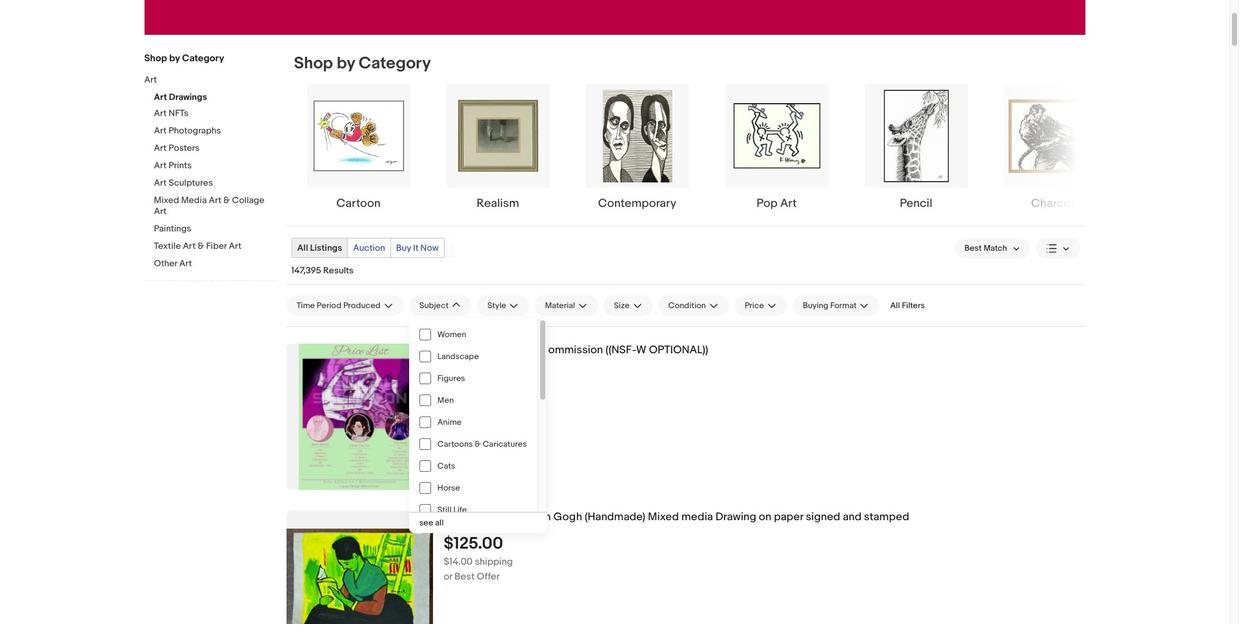 Task type: vqa. For each thing, say whether or not it's contained in the screenshot.
OPTIONAL))
yes



Task type: locate. For each thing, give the bounding box(es) containing it.
2 or from the top
[[444, 571, 452, 583]]

0 horizontal spatial mixed
[[154, 195, 179, 206]]

prints
[[169, 160, 192, 171]]

0 horizontal spatial all
[[297, 243, 308, 254]]

best down "$14.00"
[[455, 571, 475, 583]]

shop for "cartoon" link
[[294, 54, 333, 74]]

0 vertical spatial offer
[[477, 404, 500, 416]]

horse link
[[409, 478, 537, 500]]

tap to watch item - custom digital art commission ((nsf-w optional)) image
[[409, 349, 428, 367]]

& left fiber
[[198, 241, 204, 252]]

or inside the $30.00 $0.66 shipping or best offer
[[444, 404, 452, 416]]

2 offer from the top
[[477, 571, 500, 583]]

horse
[[437, 483, 460, 494]]

custom digital art commission ((nsf-w optional))
[[444, 344, 708, 357]]

1 offer from the top
[[477, 404, 500, 416]]

charcoal image
[[1004, 85, 1107, 188]]

men
[[437, 396, 454, 406]]

0 vertical spatial or
[[444, 404, 452, 416]]

1 horizontal spatial all
[[890, 301, 900, 311]]

offer down figures link
[[477, 404, 500, 416]]

shipping for $125.00
[[475, 556, 513, 568]]

shop for art link
[[144, 52, 167, 65]]

shop by category for "cartoon" link
[[294, 54, 431, 74]]

1 horizontal spatial category
[[359, 54, 431, 74]]

offer
[[477, 404, 500, 416], [477, 571, 500, 583]]

best down the $0.66
[[455, 404, 475, 416]]

or for $125.00
[[444, 571, 452, 583]]

shipping inside the $30.00 $0.66 shipping or best offer
[[471, 389, 509, 401]]

charcoal link
[[991, 85, 1120, 212]]

2 vertical spatial &
[[475, 439, 481, 450]]

1 horizontal spatial shop
[[294, 54, 333, 74]]

art posters link
[[154, 143, 277, 155]]

shipping down the $30.00
[[471, 389, 509, 401]]

or up anime
[[444, 404, 452, 416]]

anime link
[[409, 412, 537, 434]]

women link
[[409, 324, 537, 346]]

cartoon
[[336, 197, 381, 211]]

see all
[[419, 518, 444, 529]]

2 best from the top
[[455, 571, 475, 583]]

1 horizontal spatial mixed
[[648, 511, 679, 524]]

cartoons & caricatures
[[437, 439, 527, 450]]

all
[[297, 243, 308, 254], [890, 301, 900, 311]]

now
[[421, 243, 439, 254]]

women
[[437, 330, 466, 340]]

landscape link
[[409, 346, 537, 368]]

0 horizontal spatial by
[[169, 52, 180, 65]]

charcoal
[[1031, 197, 1080, 211]]

mixed inside art art drawings art nfts art photographs art posters art prints art sculptures mixed media art & collage art paintings textile art & fiber art other art
[[154, 195, 179, 206]]

see
[[419, 518, 433, 529]]

pop art
[[757, 197, 797, 211]]

realism
[[477, 197, 519, 211]]

0 horizontal spatial shop by category
[[144, 52, 224, 65]]

category for art link
[[182, 52, 224, 65]]

contemporary image
[[586, 85, 689, 188]]

all for all listings
[[297, 243, 308, 254]]

custom digital art commission ((nsf-w optional)) link
[[444, 344, 1085, 357]]

(handmade)
[[585, 511, 645, 524]]

mixed
[[154, 195, 179, 206], [648, 511, 679, 524]]

1 vertical spatial offer
[[477, 571, 500, 583]]

shop by category
[[144, 52, 224, 65], [294, 54, 431, 74]]

listing
[[462, 514, 487, 522]]

tap to watch item - vincent van gogh (handmade) mixed media drawing on paper signed and stamped image
[[409, 516, 428, 534]]

$0.66
[[444, 389, 469, 401]]

offer inside $125.00 $14.00 shipping or best offer
[[477, 571, 500, 583]]

offer for $30.00
[[477, 404, 500, 416]]

w
[[636, 344, 646, 357]]

1 horizontal spatial shop by category
[[294, 54, 431, 74]]

signed
[[806, 511, 840, 524]]

2 horizontal spatial &
[[475, 439, 481, 450]]

category for "cartoon" link
[[359, 54, 431, 74]]

results
[[323, 265, 354, 276]]

still
[[437, 505, 452, 516]]

0 horizontal spatial category
[[182, 52, 224, 65]]

1 best from the top
[[455, 404, 475, 416]]

by for art link
[[169, 52, 180, 65]]

contemporary
[[598, 197, 677, 211]]

category
[[182, 52, 224, 65], [359, 54, 431, 74]]

by
[[169, 52, 180, 65], [337, 54, 355, 74]]

147,395 results
[[291, 265, 354, 276]]

or down "$14.00"
[[444, 571, 452, 583]]

cats link
[[409, 456, 537, 478]]

0 vertical spatial mixed
[[154, 195, 179, 206]]

shipping down $125.00
[[475, 556, 513, 568]]

shop by category for art link
[[144, 52, 224, 65]]

subject
[[419, 301, 449, 311]]

shop
[[144, 52, 167, 65], [294, 54, 333, 74]]

pop
[[757, 197, 778, 211]]

0 vertical spatial shipping
[[471, 389, 509, 401]]

commission
[[540, 344, 603, 357]]

buy it now link
[[391, 239, 444, 257]]

1 vertical spatial all
[[890, 301, 900, 311]]

1 horizontal spatial by
[[337, 54, 355, 74]]

offer inside the $30.00 $0.66 shipping or best offer
[[477, 404, 500, 416]]

offer down $125.00
[[477, 571, 500, 583]]

1 vertical spatial shipping
[[475, 556, 513, 568]]

sponsored
[[443, 483, 491, 492]]

drawing
[[716, 511, 756, 524]]

van
[[533, 511, 551, 524]]

life
[[453, 505, 467, 516]]

gogh
[[553, 511, 582, 524]]

best inside $125.00 $14.00 shipping or best offer
[[455, 571, 475, 583]]

best
[[455, 404, 475, 416], [455, 571, 475, 583]]

0 vertical spatial all
[[297, 243, 308, 254]]

shipping inside $125.00 $14.00 shipping or best offer
[[475, 556, 513, 568]]

or inside $125.00 $14.00 shipping or best offer
[[444, 571, 452, 583]]

1 vertical spatial or
[[444, 571, 452, 583]]

textile art & fiber art link
[[154, 241, 277, 253]]

1 vertical spatial best
[[455, 571, 475, 583]]

art
[[144, 74, 157, 85], [154, 92, 167, 103], [154, 108, 167, 119], [154, 125, 167, 136], [154, 143, 167, 154], [154, 160, 167, 171], [154, 177, 167, 188], [209, 195, 221, 206], [780, 197, 797, 211], [154, 206, 167, 217], [183, 241, 196, 252], [229, 241, 241, 252], [179, 258, 192, 269], [521, 344, 537, 357]]

1 vertical spatial &
[[198, 241, 204, 252]]

paintings
[[154, 223, 191, 234]]

pencil
[[900, 197, 932, 211]]

best inside the $30.00 $0.66 shipping or best offer
[[455, 404, 475, 416]]

1 or from the top
[[444, 404, 452, 416]]

0 vertical spatial &
[[223, 195, 230, 206]]

photographs
[[169, 125, 221, 136]]

all up 147,395
[[297, 243, 308, 254]]

auction link
[[348, 239, 390, 257]]

collage
[[232, 195, 264, 206]]

all inside button
[[890, 301, 900, 311]]

custom
[[444, 344, 484, 357]]

& down art sculptures link on the left
[[223, 195, 230, 206]]

1 horizontal spatial &
[[223, 195, 230, 206]]

shipping
[[471, 389, 509, 401], [475, 556, 513, 568]]

& down the anime link
[[475, 439, 481, 450]]

0 horizontal spatial shop
[[144, 52, 167, 65]]

0 vertical spatial best
[[455, 404, 475, 416]]

still life
[[437, 505, 467, 516]]

all left filters
[[890, 301, 900, 311]]

paintings link
[[154, 223, 277, 236]]



Task type: describe. For each thing, give the bounding box(es) containing it.
media
[[181, 195, 207, 206]]

art link
[[144, 74, 267, 86]]

vincent
[[492, 511, 531, 524]]

all
[[435, 518, 444, 529]]

((nsf-
[[606, 344, 636, 357]]

all filters
[[890, 301, 925, 311]]

cartoon image
[[307, 85, 410, 188]]

auction
[[353, 243, 385, 254]]

best for $125.00
[[455, 571, 475, 583]]

cartoons
[[437, 439, 473, 450]]

1 vertical spatial mixed
[[648, 511, 679, 524]]

$30.00
[[444, 367, 499, 387]]

figures
[[437, 374, 465, 384]]

filters
[[902, 301, 925, 311]]

art prints link
[[154, 160, 277, 172]]

drawings
[[169, 92, 207, 103]]

stamped
[[864, 511, 909, 524]]

all listings
[[297, 243, 342, 254]]

$125.00 $14.00 shipping or best offer
[[444, 534, 513, 583]]

0 horizontal spatial &
[[198, 241, 204, 252]]

media
[[681, 511, 713, 524]]

by for "cartoon" link
[[337, 54, 355, 74]]

fiber
[[206, 241, 227, 252]]

art photographs link
[[154, 125, 277, 137]]

cats
[[437, 461, 455, 472]]

pop art image
[[725, 85, 828, 188]]

mixed media art & collage art link
[[154, 195, 277, 218]]

cartoon link
[[294, 85, 423, 212]]

best for $30.00
[[455, 404, 475, 416]]

$14.00
[[444, 556, 473, 568]]

paper
[[774, 511, 803, 524]]

see all button
[[409, 513, 547, 534]]

listings
[[310, 243, 342, 254]]

sculptures
[[169, 177, 213, 188]]

$30.00 $0.66 shipping or best offer
[[444, 367, 509, 416]]

art sculptures link
[[154, 177, 277, 190]]

still life link
[[409, 500, 537, 521]]

contemporary link
[[573, 85, 702, 212]]

it
[[413, 243, 419, 254]]

landscape
[[437, 352, 479, 362]]

other
[[154, 258, 177, 269]]

pop art link
[[712, 85, 841, 212]]

vincent van gogh (handmade) mixed media drawing on paper signed and stamped image
[[286, 529, 433, 625]]

buy it now
[[396, 243, 439, 254]]

realism link
[[433, 85, 562, 212]]

new listing vincent van gogh (handmade) mixed media drawing on paper signed and stamped
[[446, 511, 909, 524]]

on
[[759, 511, 771, 524]]

art art drawings art nfts art photographs art posters art prints art sculptures mixed media art & collage art paintings textile art & fiber art other art
[[144, 74, 264, 269]]

all listings link
[[292, 239, 347, 257]]

realism image
[[446, 85, 550, 188]]

$125.00
[[444, 534, 503, 554]]

art nfts link
[[154, 108, 277, 120]]

posters
[[169, 143, 200, 154]]

147,395
[[291, 265, 321, 276]]

men link
[[409, 390, 537, 412]]

anime
[[437, 418, 462, 428]]

new
[[446, 514, 461, 522]]

offer for $125.00
[[477, 571, 500, 583]]

or for $30.00
[[444, 404, 452, 416]]

nfts
[[169, 108, 188, 119]]

digital
[[486, 344, 519, 357]]

other art link
[[154, 258, 277, 270]]

cartoons & caricatures link
[[409, 434, 537, 456]]

figures link
[[409, 368, 537, 390]]

shipping for $30.00
[[471, 389, 509, 401]]

all for all filters
[[890, 301, 900, 311]]

all filters button
[[885, 296, 930, 316]]

pencil link
[[852, 85, 981, 212]]

custom digital art commission ((nsf-w optional)) image
[[299, 344, 420, 490]]

and
[[843, 511, 862, 524]]

subject button
[[409, 296, 472, 316]]

buy
[[396, 243, 411, 254]]

pencil image
[[864, 85, 968, 188]]

optional))
[[649, 344, 708, 357]]



